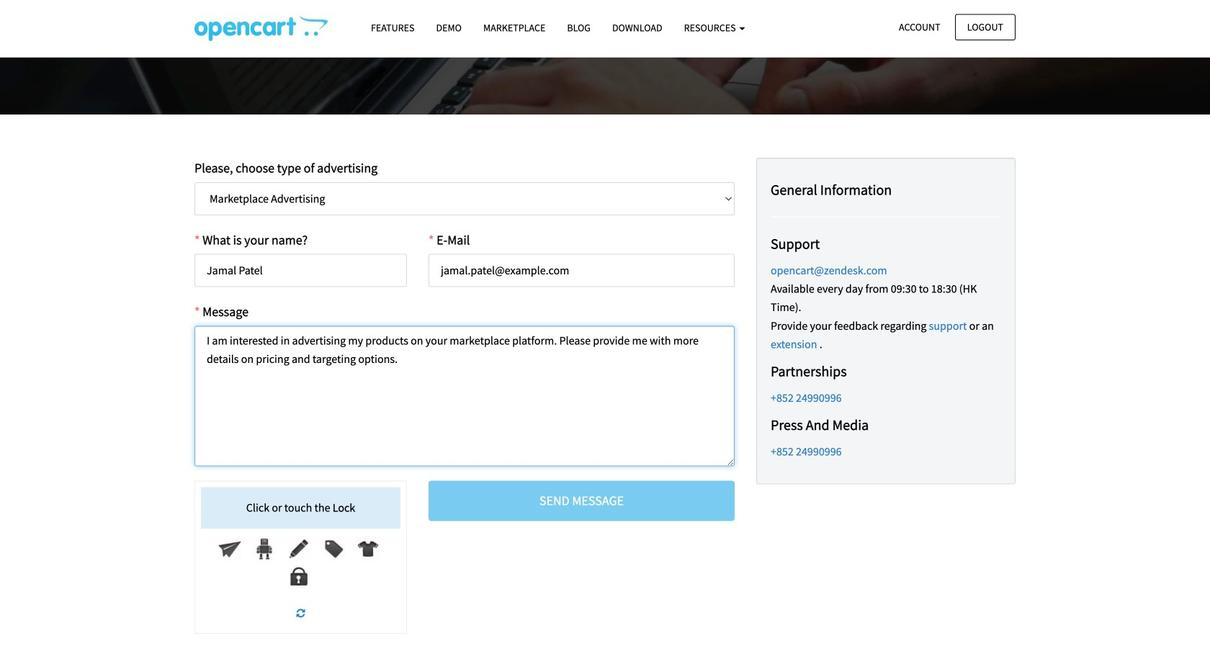Task type: locate. For each thing, give the bounding box(es) containing it.
None text field
[[194, 326, 735, 466]]

Name text field
[[194, 254, 407, 287]]

refresh image
[[296, 608, 305, 618]]



Task type: vqa. For each thing, say whether or not it's contained in the screenshot.
Resources 'link'
no



Task type: describe. For each thing, give the bounding box(es) containing it.
opencart - advertising image
[[194, 15, 328, 41]]

Email text field
[[429, 254, 735, 287]]



